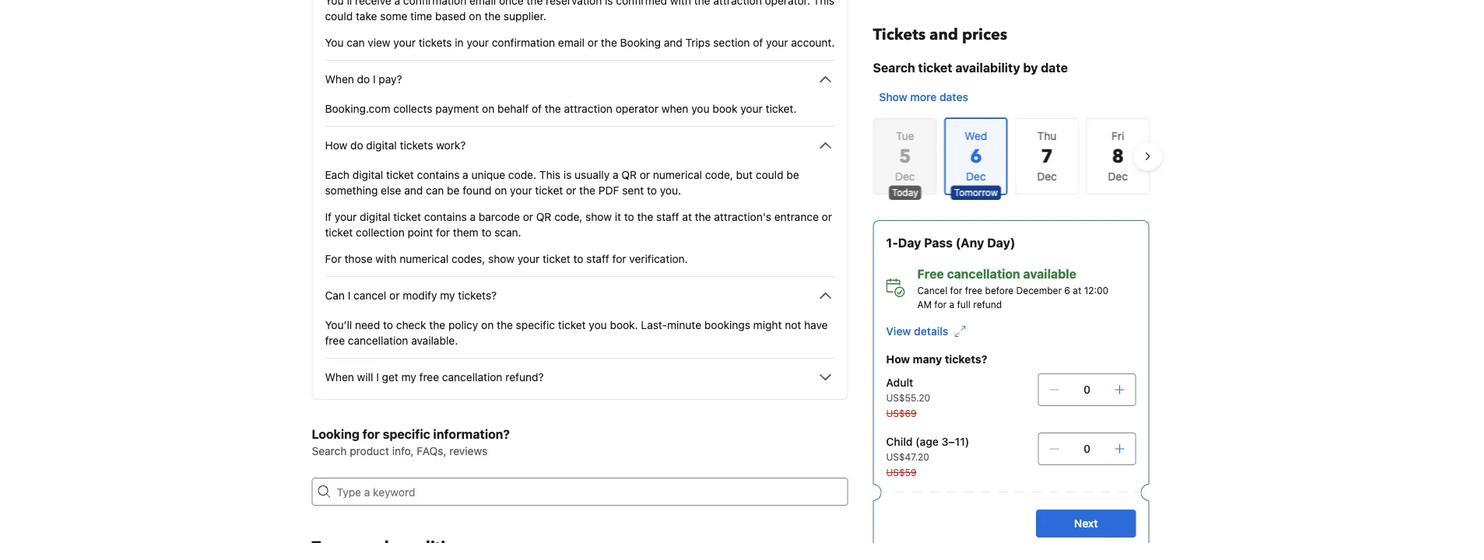 Task type: describe. For each thing, give the bounding box(es) containing it.
0 horizontal spatial of
[[532, 102, 542, 115]]

available
[[1023, 267, 1077, 281]]

0 vertical spatial tickets
[[419, 36, 452, 49]]

for inside looking for specific information? search product info, faqs, reviews
[[363, 427, 380, 442]]

do for when
[[357, 73, 370, 86]]

the inside each digital ticket contains a unique code. this is usually a qr or numerical code, but could be something else and can be found on your ticket or the pdf sent to you.
[[579, 184, 596, 197]]

fri
[[1111, 130, 1124, 142]]

details
[[914, 325, 949, 338]]

each digital ticket contains a unique code. this is usually a qr or numerical code, but could be something else and can be found on your ticket or the pdf sent to you.
[[325, 169, 799, 197]]

collects
[[393, 102, 433, 115]]

is for this
[[564, 169, 572, 181]]

on inside you'll receive a confirmation email once the reservation is confirmed with the attraction operator. this could take some time based on the supplier.
[[469, 10, 482, 23]]

date
[[1041, 60, 1068, 75]]

with inside you'll receive a confirmation email once the reservation is confirmed with the attraction operator. this could take some time based on the supplier.
[[670, 0, 691, 7]]

child (age 3–11) us$47.20
[[886, 436, 970, 462]]

confirmed
[[616, 0, 667, 7]]

next
[[1074, 517, 1098, 530]]

your down scan.
[[518, 253, 540, 266]]

book
[[713, 102, 738, 115]]

email inside you'll receive a confirmation email once the reservation is confirmed with the attraction operator. this could take some time based on the supplier.
[[470, 0, 496, 7]]

or right barcode
[[523, 211, 533, 223]]

info,
[[392, 445, 414, 458]]

minute
[[667, 319, 702, 332]]

bookings
[[705, 319, 750, 332]]

cancel
[[354, 289, 386, 302]]

8
[[1112, 144, 1124, 169]]

code, inside "if your digital ticket contains a barcode or qr code, show it to the staff at the attraction's entrance or ticket collection point for them to scan."
[[555, 211, 583, 223]]

faqs,
[[417, 445, 446, 458]]

dec for 7
[[1037, 170, 1057, 183]]

tickets? inside dropdown button
[[458, 289, 497, 302]]

behalf
[[498, 102, 529, 115]]

found
[[463, 184, 492, 197]]

by
[[1023, 60, 1038, 75]]

book.
[[610, 319, 638, 332]]

day)
[[987, 236, 1016, 250]]

trips
[[686, 36, 710, 49]]

12:00
[[1084, 285, 1109, 296]]

the up the available.
[[429, 319, 445, 332]]

but
[[736, 169, 753, 181]]

the left attraction's
[[695, 211, 711, 223]]

for those with numerical codes, show your ticket to staff for verification.
[[325, 253, 688, 266]]

0 vertical spatial can
[[347, 36, 365, 49]]

cancellation inside free cancellation available cancel for free before december 6 at 12:00 am for a full refund
[[947, 267, 1021, 281]]

full
[[957, 299, 971, 310]]

attraction's
[[714, 211, 772, 223]]

(any
[[956, 236, 984, 250]]

on left behalf
[[482, 102, 495, 115]]

if your digital ticket contains a barcode or qr code, show it to the staff at the attraction's entrance or ticket collection point for them to scan.
[[325, 211, 832, 239]]

search inside looking for specific information? search product info, faqs, reviews
[[312, 445, 347, 458]]

3–11)
[[942, 436, 970, 448]]

refund?
[[505, 371, 544, 384]]

is for reservation
[[605, 0, 613, 7]]

pass
[[924, 236, 953, 250]]

tickets
[[873, 24, 926, 46]]

digital for do
[[366, 139, 397, 152]]

thu
[[1037, 130, 1056, 142]]

cancellation inside dropdown button
[[442, 371, 503, 384]]

0 horizontal spatial my
[[401, 371, 416, 384]]

a inside "if your digital ticket contains a barcode or qr code, show it to the staff at the attraction's entrance or ticket collection point for them to scan."
[[470, 211, 476, 223]]

and inside each digital ticket contains a unique code. this is usually a qr or numerical code, but could be something else and can be found on your ticket or the pdf sent to you.
[[404, 184, 423, 197]]

will
[[357, 371, 373, 384]]

confirmation inside you'll receive a confirmation email once the reservation is confirmed with the attraction operator. this could take some time based on the supplier.
[[403, 0, 467, 7]]

at inside "if your digital ticket contains a barcode or qr code, show it to the staff at the attraction's entrance or ticket collection point for them to scan."
[[682, 211, 692, 223]]

0 horizontal spatial numerical
[[400, 253, 449, 266]]

can inside each digital ticket contains a unique code. this is usually a qr or numerical code, but could be something else and can be found on your ticket or the pdf sent to you.
[[426, 184, 444, 197]]

for
[[325, 253, 342, 266]]

free cancellation available cancel for free before december 6 at 12:00 am for a full refund
[[918, 267, 1109, 310]]

1 horizontal spatial confirmation
[[492, 36, 555, 49]]

to down "if your digital ticket contains a barcode or qr code, show it to the staff at the attraction's entrance or ticket collection point for them to scan."
[[574, 253, 584, 266]]

the up the supplier.
[[527, 0, 543, 7]]

check
[[396, 319, 426, 332]]

for inside "if your digital ticket contains a barcode or qr code, show it to the staff at the attraction's entrance or ticket collection point for them to scan."
[[436, 226, 450, 239]]

view details link
[[886, 324, 966, 339]]

get
[[382, 371, 398, 384]]

show inside "if your digital ticket contains a barcode or qr code, show it to the staff at the attraction's entrance or ticket collection point for them to scan."
[[586, 211, 612, 223]]

could inside each digital ticket contains a unique code. this is usually a qr or numerical code, but could be something else and can be found on your ticket or the pdf sent to you.
[[756, 169, 784, 181]]

could inside you'll receive a confirmation email once the reservation is confirmed with the attraction operator. this could take some time based on the supplier.
[[325, 10, 353, 23]]

your right in
[[467, 36, 489, 49]]

how do digital tickets work? element
[[325, 155, 835, 267]]

barcode
[[479, 211, 520, 223]]

those
[[344, 253, 373, 266]]

specific inside you'll need to check the policy on the specific ticket you book. last-minute bookings might not have free cancellation available.
[[516, 319, 555, 332]]

your right "book"
[[741, 102, 763, 115]]

or down usually on the top left of page
[[566, 184, 576, 197]]

you for book.
[[589, 319, 607, 332]]

supplier.
[[504, 10, 546, 23]]

tue
[[896, 130, 914, 142]]

them
[[453, 226, 479, 239]]

booking
[[620, 36, 661, 49]]

child
[[886, 436, 913, 448]]

can
[[325, 289, 345, 302]]

receive
[[355, 0, 391, 7]]

if
[[325, 211, 332, 223]]

you'll receive a confirmation email once the reservation is confirmed with the attraction operator. this could take some time based on the supplier.
[[325, 0, 835, 23]]

1-day pass (any day)
[[886, 236, 1016, 250]]

1 horizontal spatial and
[[664, 36, 683, 49]]

have
[[804, 319, 828, 332]]

collection
[[356, 226, 405, 239]]

a up found
[[463, 169, 469, 181]]

free for when
[[419, 371, 439, 384]]

when for when will i get my free cancellation refund?
[[325, 371, 354, 384]]

a inside you'll receive a confirmation email once the reservation is confirmed with the attraction operator. this could take some time based on the supplier.
[[394, 0, 400, 7]]

digital for your
[[360, 211, 390, 223]]

us$55.20
[[886, 392, 930, 403]]

payment
[[435, 102, 479, 115]]

0 horizontal spatial be
[[447, 184, 460, 197]]

0 vertical spatial of
[[753, 36, 763, 49]]

you'll
[[325, 319, 352, 332]]

work?
[[436, 139, 466, 152]]

the down once
[[485, 10, 501, 23]]

a up pdf at top
[[613, 169, 619, 181]]

contains inside "if your digital ticket contains a barcode or qr code, show it to the staff at the attraction's entrance or ticket collection point for them to scan."
[[424, 211, 467, 223]]

0 horizontal spatial staff
[[587, 253, 609, 266]]

cancellation inside you'll need to check the policy on the specific ticket you book. last-minute bookings might not have free cancellation available.
[[348, 334, 408, 347]]

view details
[[886, 325, 949, 338]]

once
[[499, 0, 524, 7]]

need
[[355, 319, 380, 332]]

your inside "if your digital ticket contains a barcode or qr code, show it to the staff at the attraction's entrance or ticket collection point for them to scan."
[[335, 211, 357, 223]]

us$69
[[886, 408, 917, 419]]

dec for 5
[[895, 170, 915, 183]]

on inside you'll need to check the policy on the specific ticket you book. last-minute bookings might not have free cancellation available.
[[481, 319, 494, 332]]

free for free
[[965, 285, 983, 296]]

to inside you'll need to check the policy on the specific ticket you book. last-minute bookings might not have free cancellation available.
[[383, 319, 393, 332]]

pdf
[[599, 184, 619, 197]]

you'll need to check the policy on the specific ticket you book. last-minute bookings might not have free cancellation available.
[[325, 319, 828, 347]]

ticket up else
[[386, 169, 414, 181]]

december
[[1017, 285, 1062, 296]]

it
[[615, 211, 621, 223]]

availability
[[956, 60, 1020, 75]]

1 vertical spatial i
[[348, 289, 351, 302]]

digital inside each digital ticket contains a unique code. this is usually a qr or numerical code, but could be something else and can be found on your ticket or the pdf sent to you.
[[353, 169, 383, 181]]

1-
[[886, 236, 898, 250]]

(age
[[916, 436, 939, 448]]

am
[[918, 299, 932, 310]]

operator
[[616, 102, 659, 115]]

not
[[785, 319, 801, 332]]

0 horizontal spatial attraction
[[564, 102, 613, 115]]

code.
[[508, 169, 536, 181]]

product
[[350, 445, 389, 458]]



Task type: vqa. For each thing, say whether or not it's contained in the screenshot.
the in each digital ticket contains a unique code. this is usually a qr or numerical code, but could be something else and can be found on your ticket or the pdf sent to you.
yes



Task type: locate. For each thing, give the bounding box(es) containing it.
1 horizontal spatial can
[[426, 184, 444, 197]]

0 horizontal spatial how
[[325, 139, 347, 152]]

to right the it
[[624, 211, 634, 223]]

1 horizontal spatial with
[[670, 0, 691, 7]]

confirmation up time
[[403, 0, 467, 7]]

this inside you'll receive a confirmation email once the reservation is confirmed with the attraction operator. this could take some time based on the supplier.
[[813, 0, 835, 7]]

qr inside each digital ticket contains a unique code. this is usually a qr or numerical code, but could be something else and can be found on your ticket or the pdf sent to you.
[[622, 169, 637, 181]]

when inside when will i get my free cancellation refund? dropdown button
[[325, 371, 354, 384]]

staff inside "if your digital ticket contains a barcode or qr code, show it to the staff at the attraction's entrance or ticket collection point for them to scan."
[[656, 211, 679, 223]]

could down you'll
[[325, 10, 353, 23]]

0 horizontal spatial can
[[347, 36, 365, 49]]

tickets? right the "many" on the bottom right
[[945, 353, 988, 366]]

0 vertical spatial be
[[787, 169, 799, 181]]

1 vertical spatial qr
[[536, 211, 552, 223]]

of right behalf
[[532, 102, 542, 115]]

specific
[[516, 319, 555, 332], [383, 427, 430, 442]]

a
[[394, 0, 400, 7], [463, 169, 469, 181], [613, 169, 619, 181], [470, 211, 476, 223], [949, 299, 955, 310]]

1 dec from the left
[[895, 170, 915, 183]]

the
[[527, 0, 543, 7], [694, 0, 710, 7], [485, 10, 501, 23], [601, 36, 617, 49], [545, 102, 561, 115], [579, 184, 596, 197], [637, 211, 654, 223], [695, 211, 711, 223], [429, 319, 445, 332], [497, 319, 513, 332]]

1 horizontal spatial staff
[[656, 211, 679, 223]]

do inside dropdown button
[[357, 73, 370, 86]]

ticket inside you'll need to check the policy on the specific ticket you book. last-minute bookings might not have free cancellation available.
[[558, 319, 586, 332]]

0 horizontal spatial with
[[376, 253, 397, 266]]

free inside you'll need to check the policy on the specific ticket you book. last-minute bookings might not have free cancellation available.
[[325, 334, 345, 347]]

i right will
[[376, 371, 379, 384]]

1 horizontal spatial code,
[[705, 169, 733, 181]]

email down you'll receive a confirmation email once the reservation is confirmed with the attraction operator. this could take some time based on the supplier.
[[558, 36, 585, 49]]

0 horizontal spatial specific
[[383, 427, 430, 442]]

refund
[[973, 299, 1002, 310]]

ticket down code.
[[535, 184, 563, 197]]

the right the it
[[637, 211, 654, 223]]

1 vertical spatial specific
[[383, 427, 430, 442]]

for
[[436, 226, 450, 239], [612, 253, 626, 266], [950, 285, 963, 296], [935, 299, 947, 310], [363, 427, 380, 442]]

and left trips
[[664, 36, 683, 49]]

cancellation
[[947, 267, 1021, 281], [348, 334, 408, 347], [442, 371, 503, 384]]

0 horizontal spatial code,
[[555, 211, 583, 223]]

qr down each digital ticket contains a unique code. this is usually a qr or numerical code, but could be something else and can be found on your ticket or the pdf sent to you.
[[536, 211, 552, 223]]

when do i pay?
[[325, 73, 402, 86]]

0 vertical spatial contains
[[417, 169, 460, 181]]

staff
[[656, 211, 679, 223], [587, 253, 609, 266]]

0 vertical spatial qr
[[622, 169, 637, 181]]

1 vertical spatial could
[[756, 169, 784, 181]]

search ticket availability by date
[[873, 60, 1068, 75]]

on inside each digital ticket contains a unique code. this is usually a qr or numerical code, but could be something else and can be found on your ticket or the pdf sent to you.
[[495, 184, 507, 197]]

for up full
[[950, 285, 963, 296]]

you can view your tickets in your confirmation email or the booking and trips section of your account.
[[325, 36, 835, 49]]

0 vertical spatial i
[[373, 73, 376, 86]]

show down scan.
[[488, 253, 515, 266]]

0 vertical spatial free
[[965, 285, 983, 296]]

when for when do i pay?
[[325, 73, 354, 86]]

this right the operator.
[[813, 0, 835, 7]]

on right based
[[469, 10, 482, 23]]

0 horizontal spatial and
[[404, 184, 423, 197]]

0 vertical spatial tickets?
[[458, 289, 497, 302]]

or right "cancel"
[[389, 289, 400, 302]]

or down you'll receive a confirmation email once the reservation is confirmed with the attraction operator. this could take some time based on the supplier.
[[588, 36, 598, 49]]

0 vertical spatial is
[[605, 0, 613, 7]]

when will i get my free cancellation refund?
[[325, 371, 544, 384]]

2 when from the top
[[325, 371, 354, 384]]

digital inside "if your digital ticket contains a barcode or qr code, show it to the staff at the attraction's entrance or ticket collection point for them to scan."
[[360, 211, 390, 223]]

how up the adult
[[886, 353, 910, 366]]

2 vertical spatial i
[[376, 371, 379, 384]]

can i cancel or modify my tickets? button
[[325, 287, 835, 305]]

cancel
[[918, 285, 948, 296]]

could
[[325, 10, 353, 23], [756, 169, 784, 181]]

confirmation
[[403, 0, 467, 7], [492, 36, 555, 49]]

1 vertical spatial 0
[[1084, 443, 1091, 455]]

i for will
[[376, 371, 379, 384]]

a inside free cancellation available cancel for free before december 6 at 12:00 am for a full refund
[[949, 299, 955, 310]]

0 horizontal spatial search
[[312, 445, 347, 458]]

digital up something
[[353, 169, 383, 181]]

with right confirmed at the left of the page
[[670, 0, 691, 7]]

when up booking.com
[[325, 73, 354, 86]]

i for do
[[373, 73, 376, 86]]

you left book.
[[589, 319, 607, 332]]

1 horizontal spatial numerical
[[653, 169, 702, 181]]

qr
[[622, 169, 637, 181], [536, 211, 552, 223]]

0 vertical spatial digital
[[366, 139, 397, 152]]

2 0 from the top
[[1084, 443, 1091, 455]]

code, left the but
[[705, 169, 733, 181]]

take
[[356, 10, 377, 23]]

to inside each digital ticket contains a unique code. this is usually a qr or numerical code, but could be something else and can be found on your ticket or the pdf sent to you.
[[647, 184, 657, 197]]

cancellation left refund?
[[442, 371, 503, 384]]

your down code.
[[510, 184, 532, 197]]

email left once
[[470, 0, 496, 7]]

contains up them
[[424, 211, 467, 223]]

1 horizontal spatial at
[[1073, 285, 1082, 296]]

entrance
[[774, 211, 819, 223]]

this
[[813, 0, 835, 7], [539, 169, 561, 181]]

you'll
[[325, 0, 352, 7]]

ticket down if
[[325, 226, 353, 239]]

0 vertical spatial numerical
[[653, 169, 702, 181]]

1 vertical spatial code,
[[555, 211, 583, 223]]

code,
[[705, 169, 733, 181], [555, 211, 583, 223]]

1 horizontal spatial free
[[419, 371, 439, 384]]

digital
[[366, 139, 397, 152], [353, 169, 383, 181], [360, 211, 390, 223]]

looking for specific information? search product info, faqs, reviews
[[312, 427, 510, 458]]

many
[[913, 353, 942, 366]]

1 vertical spatial when
[[325, 371, 354, 384]]

ticket up show more dates
[[918, 60, 953, 75]]

1 horizontal spatial search
[[873, 60, 915, 75]]

1 vertical spatial of
[[532, 102, 542, 115]]

region
[[861, 111, 1162, 202]]

to left you.
[[647, 184, 657, 197]]

free inside when will i get my free cancellation refund? dropdown button
[[419, 371, 439, 384]]

how for how many tickets?
[[886, 353, 910, 366]]

you for book
[[692, 102, 710, 115]]

0 horizontal spatial dec
[[895, 170, 915, 183]]

0 horizontal spatial cancellation
[[348, 334, 408, 347]]

attraction
[[713, 0, 762, 7], [564, 102, 613, 115]]

1 vertical spatial this
[[539, 169, 561, 181]]

0 horizontal spatial confirmation
[[403, 0, 467, 7]]

1 vertical spatial cancellation
[[348, 334, 408, 347]]

might
[[753, 319, 782, 332]]

show more dates button
[[873, 83, 975, 111]]

staff down you.
[[656, 211, 679, 223]]

the up trips
[[694, 0, 710, 7]]

how many tickets?
[[886, 353, 988, 366]]

you inside you'll need to check the policy on the specific ticket you book. last-minute bookings might not have free cancellation available.
[[589, 319, 607, 332]]

of right section
[[753, 36, 763, 49]]

qr inside "if your digital ticket contains a barcode or qr code, show it to the staff at the attraction's entrance or ticket collection point for them to scan."
[[536, 211, 552, 223]]

with down collection on the top left of the page
[[376, 253, 397, 266]]

day
[[898, 236, 921, 250]]

is inside you'll receive a confirmation email once the reservation is confirmed with the attraction operator. this could take some time based on the supplier.
[[605, 0, 613, 7]]

1 vertical spatial email
[[558, 36, 585, 49]]

or inside dropdown button
[[389, 289, 400, 302]]

attraction up section
[[713, 0, 762, 7]]

cancellation down need
[[348, 334, 408, 347]]

unique
[[471, 169, 505, 181]]

tickets?
[[458, 289, 497, 302], [945, 353, 988, 366]]

next button
[[1036, 510, 1136, 538]]

numerical down 'point'
[[400, 253, 449, 266]]

0 vertical spatial my
[[440, 289, 455, 302]]

1 vertical spatial free
[[325, 334, 345, 347]]

tickets? up "policy"
[[458, 289, 497, 302]]

is left confirmed at the left of the page
[[605, 0, 613, 7]]

1 vertical spatial do
[[350, 139, 363, 152]]

1 horizontal spatial of
[[753, 36, 763, 49]]

your inside each digital ticket contains a unique code. this is usually a qr or numerical code, but could be something else and can be found on your ticket or the pdf sent to you.
[[510, 184, 532, 197]]

0 horizontal spatial is
[[564, 169, 572, 181]]

this right code.
[[539, 169, 561, 181]]

you.
[[660, 184, 681, 197]]

1 vertical spatial tickets?
[[945, 353, 988, 366]]

dec up today
[[895, 170, 915, 183]]

1 when from the top
[[325, 73, 354, 86]]

0 vertical spatial at
[[682, 211, 692, 223]]

more
[[910, 91, 937, 104]]

for right am
[[935, 299, 947, 310]]

your right view
[[394, 36, 416, 49]]

0 horizontal spatial qr
[[536, 211, 552, 223]]

fri 8 dec
[[1108, 130, 1128, 183]]

on right "policy"
[[481, 319, 494, 332]]

0 horizontal spatial show
[[488, 253, 515, 266]]

us$47.20
[[886, 452, 930, 462]]

cancellation up the before
[[947, 267, 1021, 281]]

1 vertical spatial digital
[[353, 169, 383, 181]]

a left full
[[949, 299, 955, 310]]

and left prices
[[930, 24, 958, 46]]

attraction inside you'll receive a confirmation email once the reservation is confirmed with the attraction operator. this could take some time based on the supplier.
[[713, 0, 762, 7]]

1 vertical spatial is
[[564, 169, 572, 181]]

with inside how do digital tickets work? element
[[376, 253, 397, 266]]

dec down 7
[[1037, 170, 1057, 183]]

booking.com collects payment on behalf of the attraction operator when you book your ticket.
[[325, 102, 797, 115]]

dec down 8
[[1108, 170, 1128, 183]]

when do i pay? button
[[325, 70, 835, 89]]

region containing 5
[[861, 111, 1162, 202]]

0 vertical spatial show
[[586, 211, 612, 223]]

0 vertical spatial search
[[873, 60, 915, 75]]

scan.
[[495, 226, 521, 239]]

2 horizontal spatial i
[[376, 371, 379, 384]]

free inside free cancellation available cancel for free before december 6 at 12:00 am for a full refund
[[965, 285, 983, 296]]

1 vertical spatial how
[[886, 353, 910, 366]]

free
[[918, 267, 944, 281]]

numerical up you.
[[653, 169, 702, 181]]

tickets and prices
[[873, 24, 1008, 46]]

0 for child (age 3–11)
[[1084, 443, 1091, 455]]

0 horizontal spatial tickets?
[[458, 289, 497, 302]]

verification.
[[629, 253, 688, 266]]

code, down each digital ticket contains a unique code. this is usually a qr or numerical code, but could be something else and can be found on your ticket or the pdf sent to you.
[[555, 211, 583, 223]]

show left the it
[[586, 211, 612, 223]]

1 horizontal spatial specific
[[516, 319, 555, 332]]

your left account.
[[766, 36, 788, 49]]

do down booking.com
[[350, 139, 363, 152]]

tickets inside dropdown button
[[400, 139, 433, 152]]

1 vertical spatial you
[[589, 319, 607, 332]]

how up the each
[[325, 139, 347, 152]]

1 horizontal spatial email
[[558, 36, 585, 49]]

i left pay?
[[373, 73, 376, 86]]

free down you'll on the left of the page
[[325, 334, 345, 347]]

0 vertical spatial how
[[325, 139, 347, 152]]

dec inside tue 5 dec today
[[895, 170, 915, 183]]

for left verification.
[[612, 253, 626, 266]]

my right get
[[401, 371, 416, 384]]

account.
[[791, 36, 835, 49]]

0 vertical spatial could
[[325, 10, 353, 23]]

1 vertical spatial tickets
[[400, 139, 433, 152]]

to down barcode
[[482, 226, 492, 239]]

1 vertical spatial can
[[426, 184, 444, 197]]

do inside dropdown button
[[350, 139, 363, 152]]

0 vertical spatial attraction
[[713, 0, 762, 7]]

1 horizontal spatial qr
[[622, 169, 637, 181]]

can i cancel or modify my tickets?
[[325, 289, 497, 302]]

contains down work?
[[417, 169, 460, 181]]

be left found
[[447, 184, 460, 197]]

you left "book"
[[692, 102, 710, 115]]

looking
[[312, 427, 360, 442]]

code, inside each digital ticket contains a unique code. this is usually a qr or numerical code, but could be something else and can be found on your ticket or the pdf sent to you.
[[705, 169, 733, 181]]

today
[[892, 187, 918, 198]]

0 vertical spatial you
[[692, 102, 710, 115]]

1 vertical spatial search
[[312, 445, 347, 458]]

usually
[[575, 169, 610, 181]]

specific inside looking for specific information? search product info, faqs, reviews
[[383, 427, 430, 442]]

sent
[[622, 184, 644, 197]]

your
[[394, 36, 416, 49], [467, 36, 489, 49], [766, 36, 788, 49], [741, 102, 763, 115], [510, 184, 532, 197], [335, 211, 357, 223], [518, 253, 540, 266]]

qr up sent
[[622, 169, 637, 181]]

1 0 from the top
[[1084, 383, 1091, 396]]

search down looking
[[312, 445, 347, 458]]

at up verification.
[[682, 211, 692, 223]]

the right "policy"
[[497, 319, 513, 332]]

show
[[586, 211, 612, 223], [488, 253, 515, 266]]

staff down "if your digital ticket contains a barcode or qr code, show it to the staff at the attraction's entrance or ticket collection point for them to scan."
[[587, 253, 609, 266]]

reservation
[[546, 0, 602, 7]]

0 for adult
[[1084, 383, 1091, 396]]

search
[[873, 60, 915, 75], [312, 445, 347, 458]]

i right can
[[348, 289, 351, 302]]

available.
[[411, 334, 458, 347]]

2 vertical spatial free
[[419, 371, 439, 384]]

thu 7 dec
[[1037, 130, 1057, 183]]

your right if
[[335, 211, 357, 223]]

5
[[899, 144, 911, 169]]

attraction down when do i pay? dropdown button
[[564, 102, 613, 115]]

1 horizontal spatial you
[[692, 102, 710, 115]]

3 dec from the left
[[1108, 170, 1128, 183]]

the right behalf
[[545, 102, 561, 115]]

1 vertical spatial confirmation
[[492, 36, 555, 49]]

how do digital tickets work? button
[[325, 136, 835, 155]]

tickets left in
[[419, 36, 452, 49]]

1 vertical spatial my
[[401, 371, 416, 384]]

2 dec from the left
[[1037, 170, 1057, 183]]

specific up refund?
[[516, 319, 555, 332]]

1 vertical spatial staff
[[587, 253, 609, 266]]

1 vertical spatial with
[[376, 253, 397, 266]]

1 horizontal spatial could
[[756, 169, 784, 181]]

or up sent
[[640, 169, 650, 181]]

how inside how do digital tickets work? dropdown button
[[325, 139, 347, 152]]

1 horizontal spatial tickets?
[[945, 353, 988, 366]]

do for how
[[350, 139, 363, 152]]

0 horizontal spatial this
[[539, 169, 561, 181]]

0 vertical spatial do
[[357, 73, 370, 86]]

information?
[[433, 427, 510, 442]]

for right 'point'
[[436, 226, 450, 239]]

Type a keyword field
[[331, 478, 848, 506]]

0 vertical spatial with
[[670, 0, 691, 7]]

0 horizontal spatial you
[[589, 319, 607, 332]]

the left the booking
[[601, 36, 617, 49]]

0 vertical spatial this
[[813, 0, 835, 7]]

contains inside each digital ticket contains a unique code. this is usually a qr or numerical code, but could be something else and can be found on your ticket or the pdf sent to you.
[[417, 169, 460, 181]]

how for how do digital tickets work?
[[325, 139, 347, 152]]

be up entrance
[[787, 169, 799, 181]]

free up full
[[965, 285, 983, 296]]

when
[[662, 102, 689, 115]]

1 horizontal spatial cancellation
[[442, 371, 503, 384]]

ticket up 'point'
[[393, 211, 421, 223]]

0 vertical spatial confirmation
[[403, 0, 467, 7]]

ticket down "if your digital ticket contains a barcode or qr code, show it to the staff at the attraction's entrance or ticket collection point for them to scan."
[[543, 253, 571, 266]]

how do digital tickets work?
[[325, 139, 466, 152]]

to right need
[[383, 319, 393, 332]]

digital up collection on the top left of the page
[[360, 211, 390, 223]]

2 horizontal spatial and
[[930, 24, 958, 46]]

time
[[410, 10, 432, 23]]

6
[[1065, 285, 1071, 296]]

numerical inside each digital ticket contains a unique code. this is usually a qr or numerical code, but could be something else and can be found on your ticket or the pdf sent to you.
[[653, 169, 702, 181]]

1 horizontal spatial is
[[605, 0, 613, 7]]

1 horizontal spatial attraction
[[713, 0, 762, 7]]

1 horizontal spatial be
[[787, 169, 799, 181]]

is inside each digital ticket contains a unique code. this is usually a qr or numerical code, but could be something else and can be found on your ticket or the pdf sent to you.
[[564, 169, 572, 181]]

some
[[380, 10, 408, 23]]

0 horizontal spatial free
[[325, 334, 345, 347]]

at right 6 at the right bottom
[[1073, 285, 1082, 296]]

tickets left work?
[[400, 139, 433, 152]]

search up "show"
[[873, 60, 915, 75]]

this inside each digital ticket contains a unique code. this is usually a qr or numerical code, but could be something else and can be found on your ticket or the pdf sent to you.
[[539, 169, 561, 181]]

point
[[408, 226, 433, 239]]

a up them
[[470, 211, 476, 223]]

or right entrance
[[822, 211, 832, 223]]

2 horizontal spatial dec
[[1108, 170, 1128, 183]]

0
[[1084, 383, 1091, 396], [1084, 443, 1091, 455]]

when inside when do i pay? dropdown button
[[325, 73, 354, 86]]

codes,
[[452, 253, 485, 266]]

ticket.
[[766, 102, 797, 115]]

at
[[682, 211, 692, 223], [1073, 285, 1082, 296]]

1 vertical spatial attraction
[[564, 102, 613, 115]]

i inside dropdown button
[[373, 73, 376, 86]]

1 horizontal spatial my
[[440, 289, 455, 302]]

last-
[[641, 319, 667, 332]]

to
[[647, 184, 657, 197], [624, 211, 634, 223], [482, 226, 492, 239], [574, 253, 584, 266], [383, 319, 393, 332]]

dec for 8
[[1108, 170, 1128, 183]]

1 horizontal spatial show
[[586, 211, 612, 223]]

digital inside how do digital tickets work? dropdown button
[[366, 139, 397, 152]]

based
[[435, 10, 466, 23]]

prices
[[962, 24, 1008, 46]]

2 horizontal spatial cancellation
[[947, 267, 1021, 281]]

us$59
[[886, 467, 917, 478]]

1 horizontal spatial how
[[886, 353, 910, 366]]

on down the unique
[[495, 184, 507, 197]]

each
[[325, 169, 350, 181]]

at inside free cancellation available cancel for free before december 6 at 12:00 am for a full refund
[[1073, 285, 1082, 296]]

1 horizontal spatial dec
[[1037, 170, 1057, 183]]



